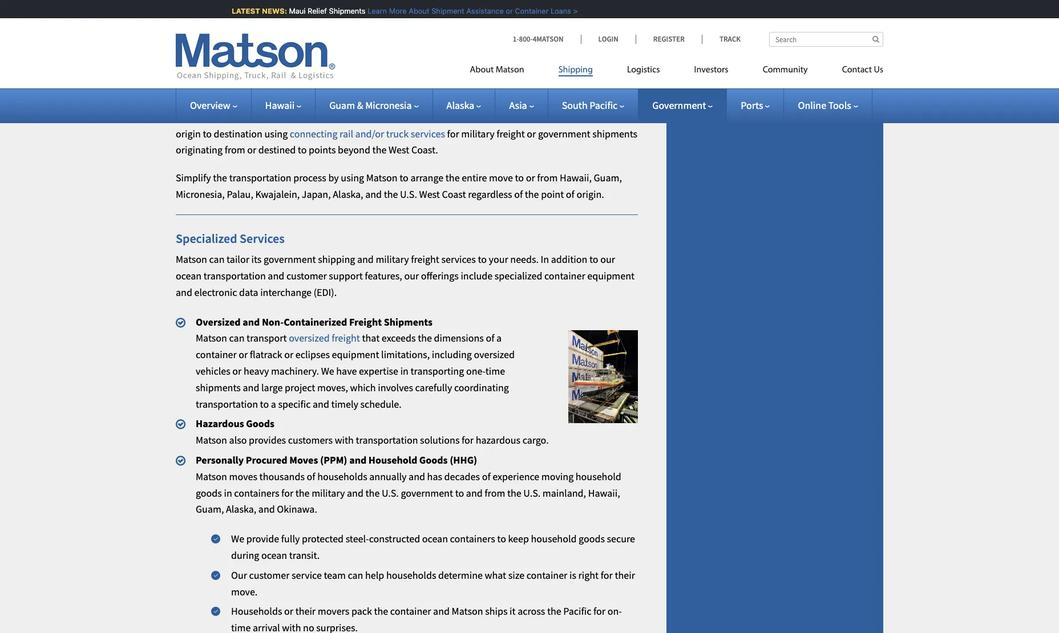 Task type: locate. For each thing, give the bounding box(es) containing it.
1 vertical spatial pacific
[[563, 605, 591, 618]]

can inside matson can tailor its government shipping and military freight services to your needs. in addition to our ocean transportation and customer support features, our offerings include specialized container equipment and electronic data interchange (edi).
[[209, 253, 225, 266]]

0 vertical spatial using
[[265, 127, 288, 140]]

also inside . the site also gives customers the option of contacting an account specialist while online to assist with a transaction.
[[416, 29, 433, 42]]

1 vertical spatial alaska,
[[226, 503, 256, 516]]

u.s. inside simplify the transportation process by using matson to arrange the entire move to or from hawaii, guam, micronesia, palau, kwajalein, japan, alaska, and the u.s. west coast regardless of the point of origin.
[[400, 188, 417, 201]]

container inside our customer service team can help households determine what size container is right for their move.
[[527, 569, 567, 582]]

mainland,
[[543, 487, 586, 500]]

services
[[411, 127, 445, 140], [441, 253, 476, 266]]

0 vertical spatial account
[[302, 13, 337, 26]]

equipment
[[587, 269, 635, 282], [332, 348, 379, 361]]

beyond
[[338, 143, 370, 157]]

households inside our customer service team can help households determine what size container is right for their move.
[[386, 569, 436, 582]]

1 horizontal spatial households
[[386, 569, 436, 582]]

also down the hazardous
[[229, 434, 247, 447]]

billing down relief
[[298, 29, 325, 42]]

customers inside . the site also gives customers the option of contacting an account specialist while online to assist with a transaction.
[[459, 29, 504, 42]]

and left electronic
[[176, 286, 192, 299]]

constructed
[[369, 533, 420, 546]]

2 vertical spatial military
[[312, 487, 345, 500]]

hawaii, right mainland,
[[588, 487, 620, 500]]

1 horizontal spatial online
[[280, 45, 307, 59]]

their right right on the bottom right of page
[[615, 569, 635, 582]]

0 vertical spatial addition
[[186, 111, 222, 124]]

u.s. down 'experience'
[[523, 487, 541, 500]]

also for matson
[[229, 434, 247, 447]]

household up mainland,
[[576, 470, 621, 483]]

1 vertical spatial arrange
[[411, 171, 444, 184]]

government up interchange
[[264, 253, 316, 266]]

specific
[[278, 398, 311, 411]]

from inside simplify the transportation process by using matson to arrange the entire move to or from hawaii, guam, micronesia, palau, kwajalein, japan, alaska, and the u.s. west coast regardless of the point of origin.
[[537, 171, 558, 184]]

1 vertical spatial account
[[176, 45, 210, 59]]

points
[[309, 143, 336, 157]]

one-
[[466, 365, 485, 378]]

0 horizontal spatial government
[[264, 253, 316, 266]]

0 vertical spatial with
[[346, 45, 365, 59]]

1 vertical spatial with
[[335, 434, 354, 447]]

alaska, down the moves
[[226, 503, 256, 516]]

and up provide
[[258, 503, 275, 516]]

1 vertical spatial household
[[531, 533, 577, 546]]

to inside the that exceeds the dimensions of a container or flatrack or eclipses equipment limitations, including oversized vehicles or heavy machinery. we have expertise in transporting one-time shipments and large project moves, which involves carefully coordinating transportation to a specific and timely schedule.
[[260, 398, 269, 411]]

hawaii, inside personally procured moves (ppm) and household goods (hhg) matson moves thousands of households annually and has decades of experience moving household goods in containers for the military and the u.s. government to and from the u.s. mainland, hawaii, guam, alaska, and okinawa.
[[588, 487, 620, 500]]

in down the moves
[[224, 487, 232, 500]]

services,
[[344, 111, 381, 124]]

register link
[[636, 34, 702, 44]]

government for shipments
[[538, 127, 590, 140]]

a down the large
[[271, 398, 276, 411]]

ocean inside in addition to our ocean transportation services, matson can arrange the complete transportation from origin to destination using
[[252, 111, 278, 124]]

1 vertical spatial in
[[224, 487, 232, 500]]

1 horizontal spatial their
[[615, 569, 635, 582]]

procured
[[246, 454, 287, 467]]

our
[[231, 569, 247, 582]]

in right needs.
[[541, 253, 549, 266]]

military up features, at the left of the page
[[376, 253, 409, 266]]

customer inside our customer service team can help households determine what size container is right for their move.
[[249, 569, 290, 582]]

services inside matson can tailor its government shipping and military freight services to your needs. in addition to our ocean transportation and customer support features, our offerings include specialized container equipment and electronic data interchange (edi).
[[441, 253, 476, 266]]

1 vertical spatial government
[[264, 253, 316, 266]]

thousands
[[259, 470, 305, 483]]

in
[[176, 111, 184, 124], [541, 253, 549, 266]]

containers down the moves
[[234, 487, 279, 500]]

their inside households or their movers pack the container and matson ships it across the pacific for on- time arrival with no surprises.
[[295, 605, 316, 618]]

for inside hazardous goods matson also provides customers with transportation solutions for hazardous cargo.
[[462, 434, 474, 447]]

ocean down service
[[252, 111, 278, 124]]

balance
[[339, 13, 372, 26]]

services up coast.
[[411, 127, 445, 140]]

of down submission
[[552, 29, 561, 42]]

0 horizontal spatial a
[[271, 398, 276, 411]]

the inside the that exceeds the dimensions of a container or flatrack or eclipses equipment limitations, including oversized vehicles or heavy machinery. we have expertise in transporting one-time shipments and large project moves, which involves carefully coordinating transportation to a specific and timely schedule.
[[418, 332, 432, 345]]

online tools
[[798, 99, 851, 112]]

and left non-
[[243, 315, 260, 328]]

customers down vessel
[[459, 29, 504, 42]]

using right the by
[[341, 171, 364, 184]]

or inside households or their movers pack the container and matson ships it across the pacific for on- time arrival with no surprises.
[[284, 605, 293, 618]]

top menu navigation
[[470, 60, 883, 83]]

government
[[652, 99, 706, 112]]

equipment inside matson can tailor its government shipping and military freight services to your needs. in addition to our ocean transportation and customer support features, our offerings include specialized container equipment and electronic data interchange (edi).
[[587, 269, 635, 282]]

time up coordinating
[[485, 365, 505, 378]]

regardless
[[468, 188, 512, 201]]

a down documents
[[367, 45, 372, 59]]

customer up (edi). at the left top of the page
[[286, 269, 327, 282]]

government inside for military freight or government shipments originating from or destined to points beyond the west coast.
[[538, 127, 590, 140]]

0 vertical spatial include
[[268, 13, 300, 26]]

the
[[380, 29, 396, 42]]

including
[[432, 348, 472, 361]]

matson up truck
[[383, 111, 415, 124]]

freight left that
[[332, 332, 360, 345]]

loans
[[546, 6, 567, 15]]

2 vertical spatial our
[[404, 269, 419, 282]]

in down limitations,
[[400, 365, 409, 378]]

for left on- at the bottom of page
[[593, 605, 605, 618]]

0 horizontal spatial their
[[295, 605, 316, 618]]

carefully
[[415, 381, 452, 394]]

government link
[[652, 99, 713, 112]]

their
[[615, 569, 635, 582], [295, 605, 316, 618]]

surprises.
[[316, 622, 358, 633]]

0 vertical spatial in
[[400, 365, 409, 378]]

shipments inside the that exceeds the dimensions of a container or flatrack or eclipses equipment limitations, including oversized vehicles or heavy machinery. we have expertise in transporting one-time shipments and large project moves, which involves carefully coordinating transportation to a specific and timely schedule.
[[196, 381, 241, 394]]

0 horizontal spatial billing
[[298, 29, 325, 42]]

the right pack
[[374, 605, 388, 618]]

transport
[[247, 332, 287, 345]]

0 horizontal spatial time
[[231, 622, 251, 633]]

and up features, at the left of the page
[[357, 253, 374, 266]]

their inside our customer service team can help households determine what size container is right for their move.
[[615, 569, 635, 582]]

latest news: maui relief shipments learn more about shipment assistance or container loans >
[[227, 6, 574, 15]]

tariffs
[[430, 13, 455, 26]]

truck
[[386, 127, 409, 140]]

1 horizontal spatial time
[[485, 365, 505, 378]]

west left coast
[[419, 188, 440, 201]]

1 vertical spatial freight
[[411, 253, 439, 266]]

and down (ppm)
[[347, 487, 363, 500]]

in for goods
[[224, 487, 232, 500]]

moves,
[[317, 381, 348, 394]]

process
[[293, 171, 326, 184]]

,
[[425, 13, 428, 26], [455, 13, 457, 26], [530, 13, 533, 26], [227, 29, 229, 42]]

goods inside personally procured moves (ppm) and household goods (hhg) matson moves thousands of households annually and has decades of experience moving household goods in containers for the military and the u.s. government to and from the u.s. mainland, hawaii, guam, alaska, and okinawa.
[[196, 487, 222, 500]]

in inside the that exceeds the dimensions of a container or flatrack or eclipses equipment limitations, including oversized vehicles or heavy machinery. we have expertise in transporting one-time shipments and large project moves, which involves carefully coordinating transportation to a specific and timely schedule.
[[400, 365, 409, 378]]

1 vertical spatial shipments
[[196, 381, 241, 394]]

contact us link
[[825, 60, 883, 83]]

0 vertical spatial arrange
[[434, 111, 467, 124]]

goods up 'provides'
[[246, 417, 274, 431]]

households down we provide fully protected steel-constructed ocean containers to keep household goods secure during ocean transit.
[[386, 569, 436, 582]]

vessel
[[459, 13, 485, 26]]

include
[[268, 13, 300, 26], [461, 269, 493, 282]]

hazardous goods matson also provides customers with transportation solutions for hazardous cargo.
[[196, 417, 549, 447]]

tariffs link
[[430, 13, 455, 26]]

matson down specialized
[[176, 253, 207, 266]]

or left heavy
[[232, 365, 242, 378]]

1 vertical spatial guam,
[[196, 503, 224, 516]]

1 vertical spatial military
[[376, 253, 409, 266]]

household right keep
[[531, 533, 577, 546]]

1 vertical spatial households
[[386, 569, 436, 582]]

blue matson logo with ocean, shipping, truck, rail and logistics written beneath it. image
[[176, 34, 336, 80]]

1 vertical spatial in
[[541, 253, 549, 266]]

customers inside hazardous goods matson also provides customers with transportation solutions for hazardous cargo.
[[288, 434, 333, 447]]

1 vertical spatial we
[[231, 533, 244, 546]]

west inside for military freight or government shipments originating from or destined to points beyond the west coast.
[[389, 143, 409, 157]]

1 horizontal spatial in
[[400, 365, 409, 378]]

1 vertical spatial goods
[[419, 454, 448, 467]]

None search field
[[769, 32, 883, 47]]

include up the retrieval
[[268, 13, 300, 26]]

transportation inside simplify the transportation process by using matson to arrange the entire move to or from hawaii, guam, micronesia, palau, kwajalein, japan, alaska, and the u.s. west coast regardless of the point of origin.
[[229, 171, 291, 184]]

pacific
[[590, 99, 618, 112], [563, 605, 591, 618]]

container inside matson can tailor its government shipping and military freight services to your needs. in addition to our ocean transportation and customer support features, our offerings include specialized container equipment and electronic data interchange (edi).
[[544, 269, 585, 282]]

1 vertical spatial customer
[[249, 569, 290, 582]]

origin.
[[577, 188, 604, 201]]

with
[[346, 45, 365, 59], [335, 434, 354, 447], [282, 622, 301, 633]]

news:
[[258, 6, 283, 15]]

entire
[[462, 171, 487, 184]]

goods left secure
[[579, 533, 605, 546]]

households or their movers pack the container and matson ships it across the pacific for on- time arrival with no surprises.
[[231, 605, 622, 633]]

2 vertical spatial freight
[[332, 332, 360, 345]]

in inside personally procured moves (ppm) and household goods (hhg) matson moves thousands of households annually and has decades of experience moving household goods in containers for the military and the u.s. government to and from the u.s. mainland, hawaii, guam, alaska, and okinawa.
[[224, 487, 232, 500]]

or right move
[[526, 171, 535, 184]]

matson down the 1-
[[496, 66, 524, 75]]

matson inside simplify the transportation process by using matson to arrange the entire move to or from hawaii, guam, micronesia, palau, kwajalein, japan, alaska, and the u.s. west coast regardless of the point of origin.
[[366, 171, 398, 184]]

connecting rail and/or truck services
[[290, 127, 445, 140]]

0 vertical spatial containers
[[234, 487, 279, 500]]

instructions
[[176, 29, 227, 42]]

1 vertical spatial equipment
[[332, 348, 379, 361]]

matson down the hazardous
[[196, 434, 227, 447]]

ocean inside matson can tailor its government shipping and military freight services to your needs. in addition to our ocean transportation and customer support features, our offerings include specialized container equipment and electronic data interchange (edi).
[[176, 269, 202, 282]]

1 horizontal spatial also
[[416, 29, 433, 42]]

1-
[[513, 34, 519, 44]]

help
[[365, 569, 384, 582]]

with inside households or their movers pack the container and matson ships it across the pacific for on- time arrival with no surprises.
[[282, 622, 301, 633]]

matson
[[496, 66, 524, 75], [383, 111, 415, 124], [366, 171, 398, 184], [176, 253, 207, 266], [196, 332, 227, 345], [196, 434, 227, 447], [196, 470, 227, 483], [452, 605, 483, 618]]

freight
[[497, 127, 525, 140], [411, 253, 439, 266], [332, 332, 360, 345]]

matson down the beyond
[[366, 171, 398, 184]]

0 horizontal spatial alaska,
[[226, 503, 256, 516]]

1 horizontal spatial government
[[401, 487, 453, 500]]

ocean
[[252, 111, 278, 124], [176, 269, 202, 282], [422, 533, 448, 546], [261, 549, 287, 562]]

that
[[362, 332, 380, 345]]

0 horizontal spatial goods
[[246, 417, 274, 431]]

u.s. left coast
[[400, 188, 417, 201]]

hawaii, up origin.
[[560, 171, 592, 184]]

0 horizontal spatial west
[[389, 143, 409, 157]]

1 vertical spatial their
[[295, 605, 316, 618]]

can left tailor
[[209, 253, 225, 266]]

from right the south
[[592, 111, 613, 124]]

also inside hazardous goods matson also provides customers with transportation solutions for hazardous cargo.
[[229, 434, 247, 447]]

account balance information link
[[302, 13, 425, 26]]

1 horizontal spatial equipment
[[587, 269, 635, 282]]

0 horizontal spatial we
[[231, 533, 244, 546]]

container inside the that exceeds the dimensions of a container or flatrack or eclipses equipment limitations, including oversized vehicles or heavy machinery. we have expertise in transporting one-time shipments and large project moves, which involves carefully coordinating transportation to a specific and timely schedule.
[[196, 348, 237, 361]]

for right right on the bottom right of page
[[601, 569, 613, 582]]

0 vertical spatial also
[[416, 29, 433, 42]]

1 vertical spatial hawaii,
[[588, 487, 620, 500]]

hawaii,
[[560, 171, 592, 184], [588, 487, 620, 500]]

1 horizontal spatial customers
[[459, 29, 504, 42]]

0 horizontal spatial goods
[[196, 487, 222, 500]]

can down origin
[[417, 111, 432, 124]]

0 horizontal spatial households
[[317, 470, 367, 483]]

u.s. down the annually
[[382, 487, 399, 500]]

an
[[611, 29, 621, 42]]

solutions
[[420, 434, 460, 447]]

1 vertical spatial services
[[441, 253, 476, 266]]

account down instructions
[[176, 45, 210, 59]]

1 horizontal spatial alaska,
[[333, 188, 363, 201]]

0 vertical spatial military
[[461, 127, 495, 140]]

0 vertical spatial a
[[367, 45, 372, 59]]

online tools link
[[798, 99, 858, 112]]

alaska,
[[333, 188, 363, 201], [226, 503, 256, 516]]

ocean right constructed
[[422, 533, 448, 546]]

service
[[292, 569, 322, 582]]

the up coast
[[446, 171, 460, 184]]

oversized up one-
[[474, 348, 515, 361]]

0 horizontal spatial in
[[176, 111, 184, 124]]

submission
[[535, 13, 584, 26]]

0 horizontal spatial using
[[265, 127, 288, 140]]

0 vertical spatial west
[[389, 143, 409, 157]]

experience
[[493, 470, 539, 483]]

1 horizontal spatial include
[[461, 269, 493, 282]]

1 horizontal spatial in
[[541, 253, 549, 266]]

also for site
[[416, 29, 433, 42]]

a inside . the site also gives customers the option of contacting an account specialist while online to assist with a transaction.
[[367, 45, 372, 59]]

using up destined
[[265, 127, 288, 140]]

1 vertical spatial about
[[470, 66, 494, 75]]

from down 'experience'
[[485, 487, 505, 500]]

0 horizontal spatial military
[[312, 487, 345, 500]]

of right dimensions
[[486, 332, 494, 345]]

west
[[389, 143, 409, 157], [419, 188, 440, 201]]

government down has
[[401, 487, 453, 500]]

transportation up the hazardous
[[196, 398, 258, 411]]

limitations,
[[381, 348, 430, 361]]

with inside hazardous goods matson also provides customers with transportation solutions for hazardous cargo.
[[335, 434, 354, 447]]

1 horizontal spatial using
[[341, 171, 364, 184]]

1 horizontal spatial shipments
[[384, 315, 433, 328]]

1 horizontal spatial goods
[[579, 533, 605, 546]]

annually
[[369, 470, 407, 483]]

and inside simplify the transportation process by using matson to arrange the entire move to or from hawaii, guam, micronesia, palau, kwajalein, japan, alaska, and the u.s. west coast regardless of the point of origin.
[[365, 188, 382, 201]]

account inside . the site also gives customers the option of contacting an account specialist while online to assist with a transaction.
[[176, 45, 210, 59]]

the up limitations,
[[418, 332, 432, 345]]

containers inside we provide fully protected steel-constructed ocean containers to keep household goods secure during ocean transit.
[[450, 533, 495, 546]]

2 horizontal spatial freight
[[497, 127, 525, 140]]

container right the specialized
[[544, 269, 585, 282]]

0 horizontal spatial addition
[[186, 111, 222, 124]]

machinery.
[[271, 365, 319, 378]]

guam, up origin.
[[594, 171, 622, 184]]

military inside personally procured moves (ppm) and household goods (hhg) matson moves thousands of households annually and has decades of experience moving household goods in containers for the military and the u.s. government to and from the u.s. mainland, hawaii, guam, alaska, and okinawa.
[[312, 487, 345, 500]]

2 horizontal spatial a
[[496, 332, 502, 345]]

0 vertical spatial guam,
[[594, 171, 622, 184]]

the left complete
[[469, 111, 483, 124]]

household inside we provide fully protected steel-constructed ocean containers to keep household goods secure during ocean transit.
[[531, 533, 577, 546]]

0 vertical spatial we
[[321, 365, 334, 378]]

okinawa.
[[277, 503, 317, 516]]

freight
[[349, 315, 382, 328]]

from down destination
[[225, 143, 245, 157]]

containers up determine
[[450, 533, 495, 546]]

electronic
[[194, 286, 237, 299]]

0 vertical spatial alaska,
[[333, 188, 363, 201]]

arrange inside in addition to our ocean transportation services, matson can arrange the complete transportation from origin to destination using
[[434, 111, 467, 124]]

protected
[[302, 533, 344, 546]]

right
[[578, 569, 599, 582]]

2 vertical spatial with
[[282, 622, 301, 633]]

for up '(hhg)'
[[462, 434, 474, 447]]

2 vertical spatial government
[[401, 487, 453, 500]]

military inside matson can tailor its government shipping and military freight services to your needs. in addition to our ocean transportation and customer support features, our offerings include specialized container equipment and electronic data interchange (edi).
[[376, 253, 409, 266]]

container left is on the bottom right of page
[[527, 569, 567, 582]]

goods down personally
[[196, 487, 222, 500]]

0 vertical spatial households
[[317, 470, 367, 483]]

1 horizontal spatial billing
[[597, 13, 623, 26]]

customers up moves on the bottom left of the page
[[288, 434, 333, 447]]

0 vertical spatial hawaii,
[[560, 171, 592, 184]]

point
[[356, 88, 385, 104]]

0 horizontal spatial online
[[202, 13, 229, 26]]

1 vertical spatial online
[[280, 45, 307, 59]]

goods up has
[[419, 454, 448, 467]]

0 horizontal spatial our
[[235, 111, 250, 124]]

2 horizontal spatial our
[[600, 253, 615, 266]]

transportation up the household
[[356, 434, 418, 447]]

community link
[[746, 60, 825, 83]]

for inside households or their movers pack the container and matson ships it across the pacific for on- time arrival with no surprises.
[[593, 605, 605, 618]]

customer up the move.
[[249, 569, 290, 582]]

shipments inside for military freight or government shipments originating from or destined to points beyond the west coast.
[[592, 127, 637, 140]]

site
[[398, 29, 413, 42]]

pacific inside households or their movers pack the container and matson ships it across the pacific for on- time arrival with no surprises.
[[563, 605, 591, 618]]

to inside for military freight or government shipments originating from or destined to points beyond the west coast.
[[298, 143, 307, 157]]

asia
[[509, 99, 527, 112]]

2 horizontal spatial government
[[538, 127, 590, 140]]

and left has
[[409, 470, 425, 483]]

learn
[[363, 6, 383, 15]]

guam, inside simplify the transportation process by using matson to arrange the entire move to or from hawaii, guam, micronesia, palau, kwajalein, japan, alaska, and the u.s. west coast regardless of the point of origin.
[[594, 171, 622, 184]]

from up the point
[[537, 171, 558, 184]]

addition down intermodal
[[186, 111, 222, 124]]

0 horizontal spatial include
[[268, 13, 300, 26]]

matson down personally
[[196, 470, 227, 483]]

include down your
[[461, 269, 493, 282]]

we up moves,
[[321, 365, 334, 378]]

about up alaska link
[[470, 66, 494, 75]]

information
[[374, 13, 425, 26]]

transaction.
[[374, 45, 425, 59]]

for military freight or government shipments originating from or destined to points beyond the west coast.
[[176, 127, 637, 157]]

in for expertise
[[400, 365, 409, 378]]

container down our customer service team can help households determine what size container is right for their move. in the bottom of the page
[[390, 605, 431, 618]]

about right more
[[404, 6, 425, 15]]

transportation inside the that exceeds the dimensions of a container or flatrack or eclipses equipment limitations, including oversized vehicles or heavy machinery. we have expertise in transporting one-time shipments and large project moves, which involves carefully coordinating transportation to a specific and timely schedule.
[[196, 398, 258, 411]]

to
[[309, 45, 318, 59], [224, 111, 233, 124], [203, 127, 212, 140], [298, 143, 307, 157], [400, 171, 408, 184], [515, 171, 524, 184], [478, 253, 487, 266], [589, 253, 598, 266], [260, 398, 269, 411], [455, 487, 464, 500], [497, 533, 506, 546]]

0 horizontal spatial shipments
[[196, 381, 241, 394]]

1 vertical spatial oversized
[[474, 348, 515, 361]]

goods inside personally procured moves (ppm) and household goods (hhg) matson moves thousands of households annually and has decades of experience moving household goods in containers for the military and the u.s. government to and from the u.s. mainland, hawaii, guam, alaska, and okinawa.
[[419, 454, 448, 467]]

government inside matson can tailor its government shipping and military freight services to your needs. in addition to our ocean transportation and customer support features, our offerings include specialized container equipment and electronic data interchange (edi).
[[264, 253, 316, 266]]

and down our customer service team can help households determine what size container is right for their move. in the bottom of the page
[[433, 605, 450, 618]]

west down truck
[[389, 143, 409, 157]]

1 horizontal spatial shipments
[[592, 127, 637, 140]]

1 horizontal spatial freight
[[411, 253, 439, 266]]

household
[[576, 470, 621, 483], [531, 533, 577, 546]]

the down schedules
[[506, 29, 520, 42]]

time down households
[[231, 622, 251, 633]]

online down , and retrieval of billing documents
[[280, 45, 307, 59]]

pacific right the south
[[590, 99, 618, 112]]

0 vertical spatial our
[[235, 111, 250, 124]]

1-800-4matson link
[[513, 34, 581, 44]]

and inside households or their movers pack the container and matson ships it across the pacific for on- time arrival with no surprises.
[[433, 605, 450, 618]]

0 vertical spatial goods
[[196, 487, 222, 500]]

matson can transport oversized freight
[[196, 332, 360, 345]]

in up origin
[[176, 111, 184, 124]]

1 horizontal spatial a
[[367, 45, 372, 59]]

1 vertical spatial using
[[341, 171, 364, 184]]

using inside simplify the transportation process by using matson to arrange the entire move to or from hawaii, guam, micronesia, palau, kwajalein, japan, alaska, and the u.s. west coast regardless of the point of origin.
[[341, 171, 364, 184]]



Task type: describe. For each thing, give the bounding box(es) containing it.
assistance
[[462, 6, 500, 15]]

login
[[598, 34, 618, 44]]

to inside personally procured moves (ppm) and household goods (hhg) matson moves thousands of households annually and has decades of experience moving household goods in containers for the military and the u.s. government to and from the u.s. mainland, hawaii, guam, alaska, and okinawa.
[[455, 487, 464, 500]]

more
[[385, 6, 402, 15]]

overview link
[[190, 99, 237, 112]]

, left vessel
[[455, 13, 457, 26]]

for inside our customer service team can help households determine what size container is right for their move.
[[601, 569, 613, 582]]

in inside in addition to our ocean transportation services, matson can arrange the complete transportation from origin to destination using
[[176, 111, 184, 124]]

goods inside we provide fully protected steel-constructed ocean containers to keep household goods secure during ocean transit.
[[579, 533, 605, 546]]

of right decades on the left bottom
[[482, 470, 491, 483]]

vehicles
[[196, 365, 230, 378]]

of right regardless
[[514, 188, 523, 201]]

freight inside matson can tailor its government shipping and military freight services to your needs. in addition to our ocean transportation and customer support features, our offerings include specialized container equipment and electronic data interchange (edi).
[[411, 253, 439, 266]]

and up specialist
[[231, 29, 248, 42]]

heavy
[[244, 365, 269, 378]]

from inside for military freight or government shipments originating from or destined to points beyond the west coast.
[[225, 143, 245, 157]]

documents
[[327, 29, 375, 42]]

hawaii, inside simplify the transportation process by using matson to arrange the entire move to or from hawaii, guam, micronesia, palau, kwajalein, japan, alaska, and the u.s. west coast regardless of the point of origin.
[[560, 171, 592, 184]]

during
[[231, 549, 259, 562]]

from left any
[[281, 88, 307, 104]]

can inside our customer service team can help households determine what size container is right for their move.
[[348, 569, 363, 582]]

customers for with
[[288, 434, 333, 447]]

800-
[[519, 34, 533, 44]]

online inside . the site also gives customers the option of contacting an account specialist while online to assist with a transaction.
[[280, 45, 307, 59]]

and down moves,
[[313, 398, 329, 411]]

transportation up connecting at left
[[280, 111, 342, 124]]

or up the machinery.
[[284, 348, 293, 361]]

login link
[[581, 34, 636, 44]]

government for shipping
[[264, 253, 316, 266]]

about matson link
[[470, 60, 541, 83]]

connecting
[[290, 127, 338, 140]]

west inside simplify the transportation process by using matson to arrange the entire move to or from hawaii, guam, micronesia, palau, kwajalein, japan, alaska, and the u.s. west coast regardless of the point of origin.
[[419, 188, 440, 201]]

0 vertical spatial services
[[411, 127, 445, 140]]

arrival
[[253, 622, 280, 633]]

coordinating
[[454, 381, 509, 394]]

2 vertical spatial a
[[271, 398, 276, 411]]

data
[[239, 286, 258, 299]]

matson inside hazardous goods matson also provides customers with transportation solutions for hazardous cargo.
[[196, 434, 227, 447]]

our inside in addition to our ocean transportation services, matson can arrange the complete transportation from origin to destination using
[[235, 111, 250, 124]]

eclipses
[[295, 348, 330, 361]]

&
[[357, 99, 363, 112]]

matson can tailor its government shipping and military freight services to your needs. in addition to our ocean transportation and customer support features, our offerings include specialized container equipment and electronic data interchange (edi).
[[176, 253, 635, 299]]

matson inside personally procured moves (ppm) and household goods (hhg) matson moves thousands of households annually and has decades of experience moving household goods in containers for the military and the u.s. government to and from the u.s. mainland, hawaii, guam, alaska, and okinawa.
[[196, 470, 227, 483]]

hawaii
[[265, 99, 295, 112]]

move.
[[231, 585, 258, 598]]

freight inside for military freight or government shipments originating from or destined to points beyond the west coast.
[[497, 127, 525, 140]]

micronesia,
[[176, 188, 225, 201]]

or inside simplify the transportation process by using matson to arrange the entire move to or from hawaii, guam, micronesia, palau, kwajalein, japan, alaska, and the u.s. west coast regardless of the point of origin.
[[526, 171, 535, 184]]

and right (ppm)
[[349, 454, 367, 467]]

, up specialist
[[227, 29, 229, 42]]

the down the annually
[[366, 487, 380, 500]]

0 horizontal spatial freight
[[332, 332, 360, 345]]

specialized
[[176, 230, 237, 246]]

for inside for military freight or government shipments originating from or destined to points beyond the west coast.
[[447, 127, 459, 140]]

our customer service team can help households determine what size container is right for their move.
[[231, 569, 635, 598]]

matson inside matson can tailor its government shipping and military freight services to your needs. in addition to our ocean transportation and customer support features, our offerings include specialized container equipment and electronic data interchange (edi).
[[176, 253, 207, 266]]

it
[[510, 605, 516, 618]]

arrange inside simplify the transportation process by using matson to arrange the entire move to or from hawaii, guam, micronesia, palau, kwajalein, japan, alaska, and the u.s. west coast regardless of the point of origin.
[[411, 171, 444, 184]]

simplify the transportation process by using matson to arrange the entire move to or from hawaii, guam, micronesia, palau, kwajalein, japan, alaska, and the u.s. west coast regardless of the point of origin.
[[176, 171, 622, 201]]

for inside personally procured moves (ppm) and household goods (hhg) matson moves thousands of households annually and has decades of experience moving household goods in containers for the military and the u.s. government to and from the u.s. mainland, hawaii, guam, alaska, and okinawa.
[[281, 487, 293, 500]]

project
[[285, 381, 315, 394]]

u.s. coast guard patrol boat prepares for transport aboard a matson vessel as part of matson's government shipping services. image
[[568, 331, 638, 423]]

goods inside hazardous goods matson also provides customers with transportation solutions for hazardous cargo.
[[246, 417, 274, 431]]

shipping
[[318, 253, 355, 266]]

features
[[231, 13, 266, 26]]

or down destination
[[247, 143, 256, 157]]

origin
[[176, 127, 201, 140]]

with inside . the site also gives customers the option of contacting an account specialist while online to assist with a transaction.
[[346, 45, 365, 59]]

destined
[[258, 143, 296, 157]]

matson inside in addition to our ocean transportation services, matson can arrange the complete transportation from origin to destination using
[[383, 111, 415, 124]]

time inside households or their movers pack the container and matson ships it across the pacific for on- time arrival with no surprises.
[[231, 622, 251, 633]]

of inside . the site also gives customers the option of contacting an account specialist while online to assist with a transaction.
[[552, 29, 561, 42]]

is
[[569, 569, 576, 582]]

the up okinawa.
[[295, 487, 310, 500]]

oversized
[[196, 315, 241, 328]]

we inside the that exceeds the dimensions of a container or flatrack or eclipses equipment limitations, including oversized vehicles or heavy machinery. we have expertise in transporting one-time shipments and large project moves, which involves carefully coordinating transportation to a specific and timely schedule.
[[321, 365, 334, 378]]

shipping link
[[541, 60, 610, 83]]

the down for military freight or government shipments originating from or destined to points beyond the west coast.
[[384, 188, 398, 201]]

track link
[[702, 34, 741, 44]]

hazardous
[[476, 434, 520, 447]]

addition inside in addition to our ocean transportation services, matson can arrange the complete transportation from origin to destination using
[[186, 111, 222, 124]]

the inside in addition to our ocean transportation services, matson can arrange the complete transportation from origin to destination using
[[469, 111, 483, 124]]

about inside top menu 'navigation'
[[470, 66, 494, 75]]

the down 'experience'
[[507, 487, 521, 500]]

1 vertical spatial billing
[[298, 29, 325, 42]]

service
[[239, 88, 278, 104]]

the inside for military freight or government shipments originating from or destined to points beyond the west coast.
[[372, 143, 387, 157]]

1 vertical spatial our
[[600, 253, 615, 266]]

vessel schedules link
[[459, 13, 530, 26]]

while
[[254, 45, 278, 59]]

specialized services
[[176, 230, 285, 246]]

container inside households or their movers pack the container and matson ships it across the pacific for on- time arrival with no surprises.
[[390, 605, 431, 618]]

matson down oversized on the left of the page
[[196, 332, 227, 345]]

0 vertical spatial online
[[202, 13, 229, 26]]

in inside matson can tailor its government shipping and military freight services to your needs. in addition to our ocean transportation and customer support features, our offerings include specialized container equipment and electronic data interchange (edi).
[[541, 253, 549, 266]]

community
[[763, 66, 808, 75]]

south
[[562, 99, 588, 112]]

, left tariffs link
[[425, 13, 428, 26]]

or left container
[[502, 6, 509, 15]]

maui
[[285, 6, 301, 15]]

intermodal
[[176, 88, 236, 104]]

, and retrieval of billing documents
[[227, 29, 375, 42]]

shipment
[[427, 6, 460, 15]]

south pacific
[[562, 99, 618, 112]]

team
[[324, 569, 346, 582]]

of inside the that exceeds the dimensions of a container or flatrack or eclipses equipment limitations, including oversized vehicles or heavy machinery. we have expertise in transporting one-time shipments and large project moves, which involves carefully coordinating transportation to a specific and timely schedule.
[[486, 332, 494, 345]]

guam & micronesia
[[329, 99, 412, 112]]

of down moves on the bottom left of the page
[[307, 470, 315, 483]]

alaska, inside personally procured moves (ppm) and household goods (hhg) matson moves thousands of households annually and has decades of experience moving household goods in containers for the military and the u.s. government to and from the u.s. mainland, hawaii, guam, alaska, and okinawa.
[[226, 503, 256, 516]]

provide
[[246, 533, 279, 546]]

the right across
[[547, 605, 561, 618]]

>
[[569, 6, 574, 15]]

military inside for military freight or government shipments originating from or destined to points beyond the west coast.
[[461, 127, 495, 140]]

household inside personally procured moves (ppm) and household goods (hhg) matson moves thousands of households annually and has decades of experience moving household goods in containers for the military and the u.s. government to and from the u.s. mainland, hawaii, guam, alaska, and okinawa.
[[576, 470, 621, 483]]

can inside in addition to our ocean transportation services, matson can arrange the complete transportation from origin to destination using
[[417, 111, 432, 124]]

contacting
[[563, 29, 609, 42]]

matson inside top menu 'navigation'
[[496, 66, 524, 75]]

time inside the that exceeds the dimensions of a container or flatrack or eclipses equipment limitations, including oversized vehicles or heavy machinery. we have expertise in transporting one-time shipments and large project moves, which involves carefully coordinating transportation to a specific and timely schedule.
[[485, 365, 505, 378]]

0 vertical spatial pacific
[[590, 99, 618, 112]]

origin
[[401, 88, 434, 104]]

1 horizontal spatial our
[[404, 269, 419, 282]]

we inside we provide fully protected steel-constructed ocean containers to keep household goods secure during ocean transit.
[[231, 533, 244, 546]]

coast
[[442, 188, 466, 201]]

shipping
[[558, 66, 593, 75]]

include inside matson can tailor its government shipping and military freight services to your needs. in addition to our ocean transportation and customer support features, our offerings include specialized container equipment and electronic data interchange (edi).
[[461, 269, 493, 282]]

to inside we provide fully protected steel-constructed ocean containers to keep household goods secure during ocean transit.
[[497, 533, 506, 546]]

from inside in addition to our ocean transportation services, matson can arrange the complete transportation from origin to destination using
[[592, 111, 613, 124]]

japan,
[[302, 188, 331, 201]]

of right the retrieval
[[287, 29, 296, 42]]

0 horizontal spatial about
[[404, 6, 425, 15]]

.
[[375, 29, 378, 42]]

households inside personally procured moves (ppm) and household goods (hhg) matson moves thousands of households annually and has decades of experience moving household goods in containers for the military and the u.s. government to and from the u.s. mainland, hawaii, guam, alaska, and okinawa.
[[317, 470, 367, 483]]

interchange
[[260, 286, 312, 299]]

transit.
[[289, 549, 320, 562]]

oversized inside the that exceeds the dimensions of a container or flatrack or eclipses equipment limitations, including oversized vehicles or heavy machinery. we have expertise in transporting one-time shipments and large project moves, which involves carefully coordinating transportation to a specific and timely schedule.
[[474, 348, 515, 361]]

investors
[[694, 66, 729, 75]]

equipment inside the that exceeds the dimensions of a container or flatrack or eclipses equipment limitations, including oversized vehicles or heavy machinery. we have expertise in transporting one-time shipments and large project moves, which involves carefully coordinating transportation to a specific and timely schedule.
[[332, 348, 379, 361]]

transporting
[[411, 365, 464, 378]]

0 horizontal spatial shipments
[[325, 6, 361, 15]]

transportation right asia
[[528, 111, 590, 124]]

ocean down provide
[[261, 549, 287, 562]]

flatrack
[[250, 348, 282, 361]]

guam, inside personally procured moves (ppm) and household goods (hhg) matson moves thousands of households annually and has decades of experience moving household goods in containers for the military and the u.s. government to and from the u.s. mainland, hawaii, guam, alaska, and okinawa.
[[196, 503, 224, 516]]

government inside personally procured moves (ppm) and household goods (hhg) matson moves thousands of households annually and has decades of experience moving household goods in containers for the military and the u.s. government to and from the u.s. mainland, hawaii, guam, alaska, and okinawa.
[[401, 487, 453, 500]]

specialist
[[212, 45, 252, 59]]

alaska link
[[447, 99, 481, 112]]

Search search field
[[769, 32, 883, 47]]

move
[[489, 171, 513, 184]]

0 horizontal spatial oversized
[[289, 332, 330, 345]]

billing inside the submission of billing instructions
[[597, 13, 623, 26]]

1 vertical spatial a
[[496, 332, 502, 345]]

or down the asia link
[[527, 127, 536, 140]]

1 vertical spatial shipments
[[384, 315, 433, 328]]

tools
[[828, 99, 851, 112]]

transportation inside matson can tailor its government shipping and military freight services to your needs. in addition to our ocean transportation and customer support features, our offerings include specialized container equipment and electronic data interchange (edi).
[[204, 269, 266, 282]]

and down heavy
[[243, 381, 259, 394]]

u.s. left '&'
[[332, 88, 354, 104]]

, up option on the top of page
[[530, 13, 533, 26]]

the inside . the site also gives customers the option of contacting an account specialist while online to assist with a transaction.
[[506, 29, 520, 42]]

of right the point
[[566, 188, 575, 201]]

oversized freight link
[[289, 332, 360, 345]]

your
[[489, 253, 508, 266]]

complete
[[485, 111, 526, 124]]

addition inside matson can tailor its government shipping and military freight services to your needs. in addition to our ocean transportation and customer support features, our offerings include specialized container equipment and electronic data interchange (edi).
[[551, 253, 587, 266]]

guam & micronesia link
[[329, 99, 419, 112]]

search image
[[873, 35, 879, 43]]

containers inside personally procured moves (ppm) and household goods (hhg) matson moves thousands of households annually and has decades of experience moving household goods in containers for the military and the u.s. government to and from the u.s. mainland, hawaii, guam, alaska, and okinawa.
[[234, 487, 279, 500]]

or up heavy
[[239, 348, 248, 361]]

alaska, inside simplify the transportation process by using matson to arrange the entire move to or from hawaii, guam, micronesia, palau, kwajalein, japan, alaska, and the u.s. west coast regardless of the point of origin.
[[333, 188, 363, 201]]

no
[[303, 622, 314, 633]]

assist
[[320, 45, 344, 59]]

submission of billing instructions
[[176, 13, 623, 42]]

from inside personally procured moves (ppm) and household goods (hhg) matson moves thousands of households annually and has decades of experience moving household goods in containers for the military and the u.s. government to and from the u.s. mainland, hawaii, guam, alaska, and okinawa.
[[485, 487, 505, 500]]

learn more about shipment assistance or container loans > link
[[363, 6, 574, 15]]

personally
[[196, 454, 244, 467]]

latest
[[227, 6, 256, 15]]

to inside . the site also gives customers the option of contacting an account specialist while online to assist with a transaction.
[[309, 45, 318, 59]]

1-800-4matson
[[513, 34, 564, 44]]

can down oversized on the left of the page
[[229, 332, 245, 345]]

of inside the submission of billing instructions
[[586, 13, 595, 26]]

customers for the
[[459, 29, 504, 42]]

of right point
[[387, 88, 398, 104]]

matson inside households or their movers pack the container and matson ships it across the pacific for on- time arrival with no surprises.
[[452, 605, 483, 618]]

specialized
[[495, 269, 542, 282]]

the left the point
[[525, 188, 539, 201]]

features,
[[365, 269, 402, 282]]

and up interchange
[[268, 269, 284, 282]]

transportation inside hazardous goods matson also provides customers with transportation solutions for hazardous cargo.
[[356, 434, 418, 447]]

track
[[720, 34, 741, 44]]

the up micronesia,
[[213, 171, 227, 184]]

rail
[[340, 127, 353, 140]]

and down decades on the left bottom
[[466, 487, 483, 500]]

using inside in addition to our ocean transportation services, matson can arrange the complete transportation from origin to destination using
[[265, 127, 288, 140]]

overview
[[190, 99, 230, 112]]

oversized and non-containerized freight shipments
[[196, 315, 433, 328]]



Task type: vqa. For each thing, say whether or not it's contained in the screenshot.
leftmost time
yes



